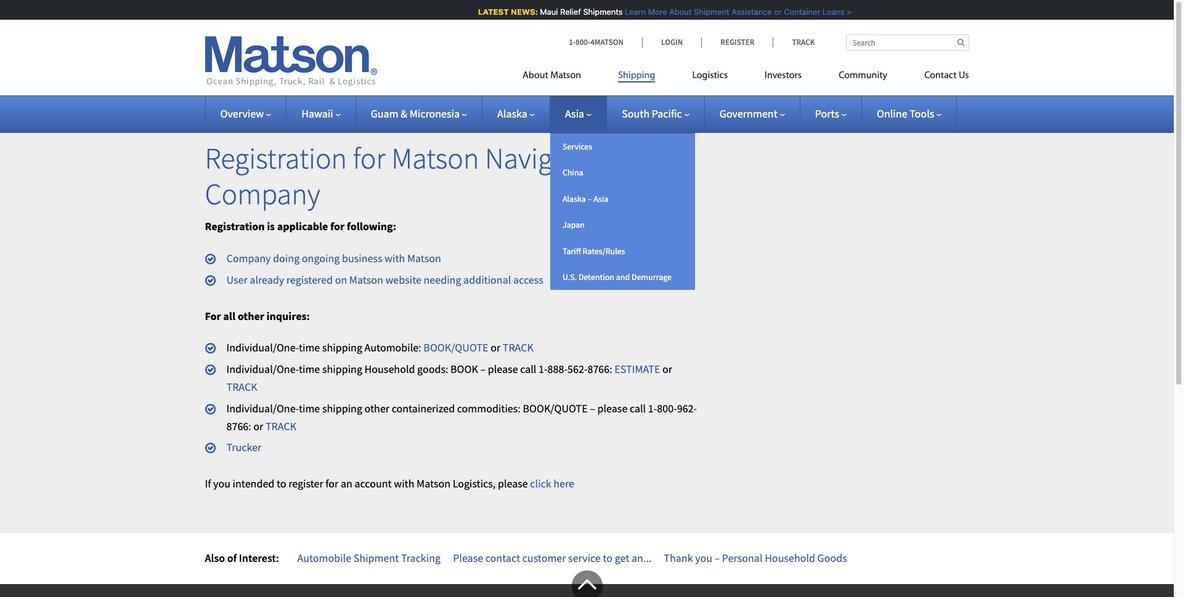 Task type: vqa. For each thing, say whether or not it's contained in the screenshot.
backtop image
yes



Task type: describe. For each thing, give the bounding box(es) containing it.
please contact customer service to get an... link
[[453, 552, 652, 566]]

u.s. detention and demurrage
[[563, 272, 672, 283]]

other inside the individual/one-time shipping other containerized commodities: book/quote – please call 1-800-962- 8766: or
[[365, 402, 390, 416]]

shipping for automobile:
[[322, 341, 362, 355]]

top menu navigation
[[523, 65, 969, 90]]

shipments
[[582, 7, 621, 17]]

0 vertical spatial asia
[[565, 107, 584, 121]]

0 vertical spatial 800-
[[576, 37, 590, 47]]

for inside registration for matson navigation company
[[353, 140, 386, 177]]

automobile shipment tracking link
[[297, 552, 441, 566]]

an...
[[632, 552, 652, 566]]

individual/one-time shipping automobile: book/quote or track
[[226, 341, 534, 355]]

and
[[616, 272, 630, 283]]

4matson
[[590, 37, 624, 47]]

container
[[783, 7, 819, 17]]

get
[[615, 552, 629, 566]]

0 vertical spatial track
[[503, 341, 534, 355]]

tariff
[[563, 246, 581, 257]]

services
[[563, 141, 592, 152]]

doing
[[273, 251, 300, 266]]

2 vertical spatial track link
[[266, 419, 296, 434]]

shipping link
[[600, 65, 674, 90]]

or left container
[[773, 7, 780, 17]]

800- inside the individual/one-time shipping other containerized commodities: book/quote – please call 1-800-962- 8766: or
[[657, 402, 677, 416]]

intended
[[233, 477, 274, 491]]

us
[[959, 71, 969, 81]]

book/quote inside the individual/one-time shipping other containerized commodities: book/quote – please call 1-800-962- 8766: or
[[523, 402, 588, 416]]

also of interest:
[[205, 552, 279, 566]]

track inside individual/one-time shipping household goods: book – please call 1-888-562-8766: estimate or track
[[226, 380, 257, 394]]

1 horizontal spatial track
[[266, 419, 296, 434]]

1 vertical spatial with
[[394, 477, 414, 491]]

tariff rates/rules link
[[550, 238, 695, 264]]

guam
[[371, 107, 398, 121]]

register link
[[701, 37, 773, 47]]

services link
[[550, 134, 695, 160]]

account
[[355, 477, 392, 491]]

tariff rates/rules
[[563, 246, 625, 257]]

Search search field
[[846, 35, 969, 51]]

alaska – asia link
[[550, 186, 695, 212]]

overview link
[[220, 107, 271, 121]]

estimate
[[615, 362, 660, 377]]

service
[[568, 552, 601, 566]]

ports
[[815, 107, 839, 121]]

login
[[661, 37, 683, 47]]

user
[[226, 273, 248, 287]]

book
[[450, 362, 478, 377]]

already
[[250, 273, 284, 287]]

1 vertical spatial company
[[226, 251, 271, 266]]

register
[[288, 477, 323, 491]]

click here link
[[530, 477, 574, 491]]

search image
[[957, 38, 965, 46]]

&
[[401, 107, 407, 121]]

1 vertical spatial asia
[[594, 193, 609, 204]]

0 vertical spatial other
[[238, 309, 264, 323]]

shipping
[[618, 71, 655, 81]]

or inside the individual/one-time shipping other containerized commodities: book/quote – please call 1-800-962- 8766: or
[[254, 419, 263, 434]]

1- inside the individual/one-time shipping other containerized commodities: book/quote – please call 1-800-962- 8766: or
[[648, 402, 657, 416]]

ports link
[[815, 107, 847, 121]]

latest
[[477, 7, 507, 17]]

inquires:
[[267, 309, 310, 323]]

backtop image
[[572, 571, 602, 598]]

– inside the individual/one-time shipping other containerized commodities: book/quote – please call 1-800-962- 8766: or
[[590, 402, 595, 416]]

matson up "needing"
[[407, 251, 441, 266]]

estimate link
[[615, 362, 660, 377]]

news:
[[509, 7, 536, 17]]

please inside the individual/one-time shipping other containerized commodities: book/quote – please call 1-800-962- 8766: or
[[597, 402, 628, 416]]

or inside individual/one-time shipping household goods: book – please call 1-888-562-8766: estimate or track
[[663, 362, 672, 377]]

individual/one- for individual/one-time shipping household goods: book – please call 1-888-562-8766:
[[226, 362, 299, 377]]

0 vertical spatial shipment
[[692, 7, 728, 17]]

track link for individual/one-time shipping automobile: book/quote or track
[[503, 341, 534, 355]]

government
[[720, 107, 778, 121]]

automobile:
[[365, 341, 421, 355]]

shipping for other
[[322, 402, 362, 416]]

call inside individual/one-time shipping household goods: book – please call 1-888-562-8766: estimate or track
[[520, 362, 536, 377]]

click
[[530, 477, 551, 491]]

1 horizontal spatial household
[[765, 552, 815, 566]]

contact us
[[924, 71, 969, 81]]

962-
[[677, 402, 697, 416]]

individual/one-time shipping household goods: book – please call 1-888-562-8766: estimate or track
[[226, 362, 672, 394]]

government link
[[720, 107, 785, 121]]

matson inside registration for matson navigation company
[[392, 140, 479, 177]]

you for thank
[[695, 552, 712, 566]]

registration is applicable for following:
[[205, 220, 396, 234]]

japan
[[563, 219, 585, 231]]

pacific
[[652, 107, 682, 121]]

china link
[[550, 160, 695, 186]]

alaska – asia
[[563, 193, 609, 204]]

562-
[[568, 362, 588, 377]]

about inside top menu navigation
[[523, 71, 548, 81]]

community
[[839, 71, 887, 81]]

individual/one-time shipping other containerized commodities: book/quote – please call 1-800-962- 8766: or
[[226, 402, 697, 434]]

demurrage
[[632, 272, 672, 283]]

alaska link
[[497, 107, 535, 121]]

an
[[341, 477, 352, 491]]

assistance
[[730, 7, 770, 17]]

registration for registration is applicable for following:
[[205, 220, 265, 234]]

track link
[[773, 37, 815, 47]]

china
[[563, 167, 583, 178]]

access
[[513, 273, 543, 287]]

trucker
[[226, 441, 261, 455]]

learn
[[623, 7, 644, 17]]

logistics,
[[453, 477, 496, 491]]

time for automobile:
[[299, 341, 320, 355]]

all
[[223, 309, 236, 323]]

investors
[[765, 71, 802, 81]]

8766: inside individual/one-time shipping household goods: book – please call 1-888-562-8766: estimate or track
[[588, 362, 612, 377]]

>
[[845, 7, 850, 17]]

if
[[205, 477, 211, 491]]

blue matson logo with ocean, shipping, truck, rail and logistics written beneath it. image
[[205, 36, 377, 87]]

1 vertical spatial for
[[330, 220, 345, 234]]

thank you – personal household goods
[[664, 552, 847, 566]]



Task type: locate. For each thing, give the bounding box(es) containing it.
alaska for alaska – asia
[[563, 193, 586, 204]]

u.s. detention and demurrage link
[[550, 264, 695, 290]]

south pacific
[[622, 107, 682, 121]]

shipment left tracking
[[354, 552, 399, 566]]

1 horizontal spatial 1-
[[569, 37, 576, 47]]

2 time from the top
[[299, 362, 320, 377]]

with up website
[[385, 251, 405, 266]]

0 vertical spatial shipping
[[322, 341, 362, 355]]

automobile
[[297, 552, 351, 566]]

1 horizontal spatial 8766:
[[588, 362, 612, 377]]

of
[[227, 552, 237, 566]]

0 horizontal spatial about
[[523, 71, 548, 81]]

investors link
[[746, 65, 820, 90]]

company inside registration for matson navigation company
[[205, 175, 320, 212]]

other left containerized
[[365, 402, 390, 416]]

2 vertical spatial please
[[498, 477, 528, 491]]

call down estimate link
[[630, 402, 646, 416]]

matson left logistics,
[[417, 477, 451, 491]]

footer
[[0, 571, 1174, 598]]

1 horizontal spatial asia
[[594, 193, 609, 204]]

2 vertical spatial 1-
[[648, 402, 657, 416]]

for all other inquires:
[[205, 309, 310, 323]]

here
[[554, 477, 574, 491]]

or right estimate link
[[663, 362, 672, 377]]

online tools
[[877, 107, 934, 121]]

business
[[342, 251, 382, 266]]

registration inside registration for matson navigation company
[[205, 140, 347, 177]]

888-
[[548, 362, 568, 377]]

0 vertical spatial 1-
[[569, 37, 576, 47]]

2 horizontal spatial track
[[503, 341, 534, 355]]

0 horizontal spatial track link
[[226, 380, 257, 394]]

household down 'automobile:'
[[365, 362, 415, 377]]

you for if
[[213, 477, 230, 491]]

1 vertical spatial to
[[603, 552, 613, 566]]

company up is
[[205, 175, 320, 212]]

0 vertical spatial individual/one-
[[226, 341, 299, 355]]

please right book
[[488, 362, 518, 377]]

1 horizontal spatial to
[[603, 552, 613, 566]]

tracking
[[401, 552, 441, 566]]

matson down micronesia
[[392, 140, 479, 177]]

ongoing
[[302, 251, 340, 266]]

alaska down about matson
[[497, 107, 527, 121]]

for
[[353, 140, 386, 177], [330, 220, 345, 234], [326, 477, 339, 491]]

track
[[503, 341, 534, 355], [226, 380, 257, 394], [266, 419, 296, 434]]

1- inside individual/one-time shipping household goods: book – please call 1-888-562-8766: estimate or track
[[539, 362, 548, 377]]

south pacific link
[[622, 107, 689, 121]]

1 vertical spatial call
[[630, 402, 646, 416]]

time inside the individual/one-time shipping other containerized commodities: book/quote – please call 1-800-962- 8766: or
[[299, 402, 320, 416]]

contact us link
[[906, 65, 969, 90]]

0 vertical spatial please
[[488, 362, 518, 377]]

1-800-4matson
[[569, 37, 624, 47]]

1- left 562-
[[539, 362, 548, 377]]

please
[[488, 362, 518, 377], [597, 402, 628, 416], [498, 477, 528, 491]]

2 horizontal spatial 1-
[[648, 402, 657, 416]]

asia
[[565, 107, 584, 121], [594, 193, 609, 204]]

please
[[453, 552, 483, 566]]

1 vertical spatial 1-
[[539, 362, 548, 377]]

0 vertical spatial company
[[205, 175, 320, 212]]

matson up asia link
[[550, 71, 581, 81]]

with right account
[[394, 477, 414, 491]]

asia down china link at the top
[[594, 193, 609, 204]]

contact
[[924, 71, 957, 81]]

more
[[647, 7, 666, 17]]

track link for individual/one-time shipping household goods: book – please call 1-888-562-8766: estimate or track
[[226, 380, 257, 394]]

0 vertical spatial household
[[365, 362, 415, 377]]

thank
[[664, 552, 693, 566]]

0 vertical spatial alaska
[[497, 107, 527, 121]]

to left register
[[277, 477, 286, 491]]

0 horizontal spatial 1-
[[539, 362, 548, 377]]

registration left is
[[205, 220, 265, 234]]

company up user
[[226, 251, 271, 266]]

shipping inside the individual/one-time shipping other containerized commodities: book/quote – please call 1-800-962- 8766: or
[[322, 402, 362, 416]]

1 horizontal spatial about
[[668, 7, 690, 17]]

0 vertical spatial for
[[353, 140, 386, 177]]

0 horizontal spatial to
[[277, 477, 286, 491]]

about
[[668, 7, 690, 17], [523, 71, 548, 81]]

1 horizontal spatial other
[[365, 402, 390, 416]]

1 vertical spatial alaska
[[563, 193, 586, 204]]

–
[[588, 193, 592, 204], [480, 362, 486, 377], [590, 402, 595, 416], [715, 552, 720, 566]]

matson down business
[[349, 273, 383, 287]]

asia up services
[[565, 107, 584, 121]]

hawaii link
[[301, 107, 341, 121]]

1 vertical spatial household
[[765, 552, 815, 566]]

0 vertical spatial call
[[520, 362, 536, 377]]

1 vertical spatial please
[[597, 402, 628, 416]]

1 time from the top
[[299, 341, 320, 355]]

0 horizontal spatial alaska
[[497, 107, 527, 121]]

0 vertical spatial you
[[213, 477, 230, 491]]

0 vertical spatial registration
[[205, 140, 347, 177]]

0 horizontal spatial other
[[238, 309, 264, 323]]

8766: left estimate link
[[588, 362, 612, 377]]

800-
[[576, 37, 590, 47], [657, 402, 677, 416]]

or right book/quote link
[[491, 341, 501, 355]]

individual/one- inside the individual/one-time shipping other containerized commodities: book/quote – please call 1-800-962- 8766: or
[[226, 402, 299, 416]]

to left the get
[[603, 552, 613, 566]]

2 registration from the top
[[205, 220, 265, 234]]

2 vertical spatial for
[[326, 477, 339, 491]]

1 vertical spatial shipping
[[322, 362, 362, 377]]

1 vertical spatial 8766:
[[226, 419, 251, 434]]

company doing ongoing business with matson
[[226, 251, 441, 266]]

or up trucker
[[254, 419, 263, 434]]

0 vertical spatial about
[[668, 7, 690, 17]]

shipment left assistance
[[692, 7, 728, 17]]

1 shipping from the top
[[322, 341, 362, 355]]

2 vertical spatial shipping
[[322, 402, 362, 416]]

rates/rules
[[583, 246, 625, 257]]

1 registration from the top
[[205, 140, 347, 177]]

goods:
[[417, 362, 448, 377]]

track
[[792, 37, 815, 47]]

south
[[622, 107, 650, 121]]

interest:
[[239, 552, 279, 566]]

1 horizontal spatial you
[[695, 552, 712, 566]]

learn more about shipment assistance or container loans > link
[[623, 7, 850, 17]]

0 horizontal spatial shipment
[[354, 552, 399, 566]]

company
[[205, 175, 320, 212], [226, 251, 271, 266]]

guam & micronesia
[[371, 107, 460, 121]]

0 horizontal spatial track
[[226, 380, 257, 394]]

1 vertical spatial time
[[299, 362, 320, 377]]

household inside individual/one-time shipping household goods: book – please call 1-888-562-8766: estimate or track
[[365, 362, 415, 377]]

registered
[[286, 273, 333, 287]]

1 vertical spatial individual/one-
[[226, 362, 299, 377]]

please inside individual/one-time shipping household goods: book – please call 1-888-562-8766: estimate or track
[[488, 362, 518, 377]]

1 horizontal spatial 800-
[[657, 402, 677, 416]]

0 vertical spatial track link
[[503, 341, 534, 355]]

household left 'goods'
[[765, 552, 815, 566]]

0 vertical spatial book/quote
[[424, 341, 488, 355]]

with
[[385, 251, 405, 266], [394, 477, 414, 491]]

0 vertical spatial 8766:
[[588, 362, 612, 377]]

alaska for alaska
[[497, 107, 527, 121]]

1 individual/one- from the top
[[226, 341, 299, 355]]

time inside individual/one-time shipping household goods: book – please call 1-888-562-8766: estimate or track
[[299, 362, 320, 377]]

0 vertical spatial to
[[277, 477, 286, 491]]

for up company doing ongoing business with matson
[[330, 220, 345, 234]]

– inside individual/one-time shipping household goods: book – please call 1-888-562-8766: estimate or track
[[480, 362, 486, 377]]

guam & micronesia link
[[371, 107, 467, 121]]

about up alaska link
[[523, 71, 548, 81]]

None search field
[[846, 35, 969, 51]]

0 horizontal spatial book/quote
[[424, 341, 488, 355]]

0 horizontal spatial you
[[213, 477, 230, 491]]

1 vertical spatial registration
[[205, 220, 265, 234]]

0 horizontal spatial asia
[[565, 107, 584, 121]]

1 vertical spatial shipment
[[354, 552, 399, 566]]

1 horizontal spatial book/quote
[[523, 402, 588, 416]]

registration for registration for matson navigation company
[[205, 140, 347, 177]]

applicable
[[277, 220, 328, 234]]

0 vertical spatial with
[[385, 251, 405, 266]]

time
[[299, 341, 320, 355], [299, 362, 320, 377], [299, 402, 320, 416]]

1 vertical spatial track
[[226, 380, 257, 394]]

registration down overview link on the top of the page
[[205, 140, 347, 177]]

individual/one- for individual/one-time shipping automobile:
[[226, 341, 299, 355]]

2 vertical spatial track
[[266, 419, 296, 434]]

for
[[205, 309, 221, 323]]

0 horizontal spatial 800-
[[576, 37, 590, 47]]

relief
[[559, 7, 579, 17]]

you right thank
[[695, 552, 712, 566]]

8766:
[[588, 362, 612, 377], [226, 419, 251, 434]]

shipping
[[322, 341, 362, 355], [322, 362, 362, 377], [322, 402, 362, 416]]

800- down relief
[[576, 37, 590, 47]]

asia link
[[565, 107, 592, 121]]

to
[[277, 477, 286, 491], [603, 552, 613, 566]]

other right all on the bottom left of page
[[238, 309, 264, 323]]

automobile shipment tracking
[[297, 552, 441, 566]]

1 vertical spatial book/quote
[[523, 402, 588, 416]]

2 individual/one- from the top
[[226, 362, 299, 377]]

login link
[[642, 37, 701, 47]]

1 vertical spatial about
[[523, 71, 548, 81]]

about matson link
[[523, 65, 600, 90]]

alaska up japan at top
[[563, 193, 586, 204]]

online
[[877, 107, 907, 121]]

time for household
[[299, 362, 320, 377]]

0 horizontal spatial call
[[520, 362, 536, 377]]

for left an
[[326, 477, 339, 491]]

3 shipping from the top
[[322, 402, 362, 416]]

0 horizontal spatial household
[[365, 362, 415, 377]]

call left 888-
[[520, 362, 536, 377]]

book/quote up book
[[424, 341, 488, 355]]

website
[[385, 273, 421, 287]]

0 horizontal spatial 8766:
[[226, 419, 251, 434]]

u.s.
[[563, 272, 577, 283]]

1 vertical spatial you
[[695, 552, 712, 566]]

community link
[[820, 65, 906, 90]]

matson inside top menu navigation
[[550, 71, 581, 81]]

needing
[[424, 273, 461, 287]]

contact
[[485, 552, 520, 566]]

2 vertical spatial individual/one-
[[226, 402, 299, 416]]

1- down relief
[[569, 37, 576, 47]]

1 horizontal spatial alaska
[[563, 193, 586, 204]]

you right if
[[213, 477, 230, 491]]

shipping for household
[[322, 362, 362, 377]]

8766: inside the individual/one-time shipping other containerized commodities: book/quote – please call 1-800-962- 8766: or
[[226, 419, 251, 434]]

1 vertical spatial 800-
[[657, 402, 677, 416]]

please left click at bottom
[[498, 477, 528, 491]]

2 vertical spatial time
[[299, 402, 320, 416]]

matson
[[550, 71, 581, 81], [392, 140, 479, 177], [407, 251, 441, 266], [349, 273, 383, 287], [417, 477, 451, 491]]

1 horizontal spatial track link
[[266, 419, 296, 434]]

800- down estimate
[[657, 402, 677, 416]]

call inside the individual/one-time shipping other containerized commodities: book/quote – please call 1-800-962- 8766: or
[[630, 402, 646, 416]]

book/quote down 888-
[[523, 402, 588, 416]]

household
[[365, 362, 415, 377], [765, 552, 815, 566]]

navigation
[[485, 140, 614, 177]]

trucker link
[[226, 441, 261, 455]]

time for other
[[299, 402, 320, 416]]

1 vertical spatial other
[[365, 402, 390, 416]]

individual/one-
[[226, 341, 299, 355], [226, 362, 299, 377], [226, 402, 299, 416]]

3 time from the top
[[299, 402, 320, 416]]

1- left 962-
[[648, 402, 657, 416]]

1 horizontal spatial call
[[630, 402, 646, 416]]

alaska inside alaska – asia link
[[563, 193, 586, 204]]

about right more
[[668, 7, 690, 17]]

2 shipping from the top
[[322, 362, 362, 377]]

shipping inside individual/one-time shipping household goods: book – please call 1-888-562-8766: estimate or track
[[322, 362, 362, 377]]

if you intended to register for an account with matson logistics, please click here
[[205, 477, 574, 491]]

individual/one- inside individual/one-time shipping household goods: book – please call 1-888-562-8766: estimate or track
[[226, 362, 299, 377]]

or
[[773, 7, 780, 17], [491, 341, 501, 355], [663, 362, 672, 377], [254, 419, 263, 434]]

customer
[[522, 552, 566, 566]]

2 horizontal spatial track link
[[503, 341, 534, 355]]

1 vertical spatial track link
[[226, 380, 257, 394]]

online tools link
[[877, 107, 942, 121]]

0 vertical spatial time
[[299, 341, 320, 355]]

for down guam
[[353, 140, 386, 177]]

commodities:
[[457, 402, 521, 416]]

overview
[[220, 107, 264, 121]]

is
[[267, 220, 275, 234]]

you
[[213, 477, 230, 491], [695, 552, 712, 566]]

latest news: maui relief shipments learn more about shipment assistance or container loans >
[[477, 7, 850, 17]]

3 individual/one- from the top
[[226, 402, 299, 416]]

additional
[[463, 273, 511, 287]]

8766: up trucker
[[226, 419, 251, 434]]

1 horizontal spatial shipment
[[692, 7, 728, 17]]

please down estimate
[[597, 402, 628, 416]]

japan link
[[550, 212, 695, 238]]

registration for matson navigation company
[[205, 140, 614, 212]]



